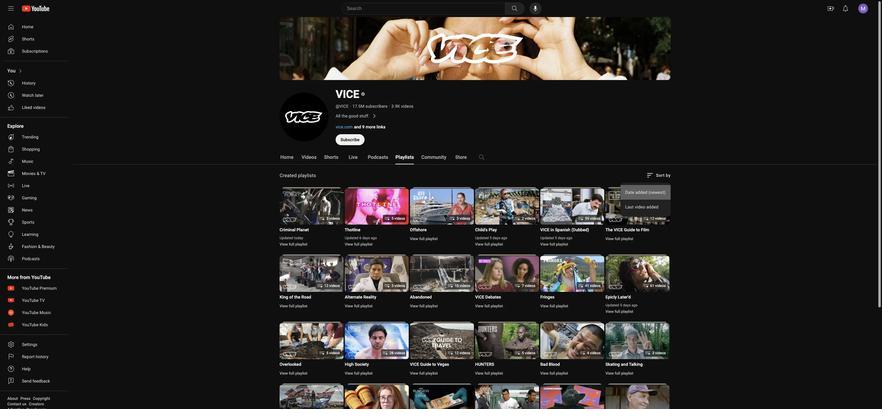 Task type: describe. For each thing, give the bounding box(es) containing it.
view for vice guide to vegas
[[410, 372, 419, 376]]

about press copyright contact us creators
[[7, 397, 50, 407]]

vice.com and 9 more links
[[336, 125, 386, 130]]

view full playlist link for vice guide to vegas
[[410, 372, 438, 376]]

2 videos
[[522, 217, 536, 221]]

settings
[[22, 343, 38, 347]]

fringes
[[541, 295, 555, 300]]

abandoned
[[410, 295, 432, 300]]

videos for epicly later'd
[[656, 284, 666, 288]]

child's play
[[475, 228, 497, 233]]

full for alternate reality
[[354, 304, 360, 309]]

videos for overlooked
[[329, 351, 340, 356]]

gaming
[[22, 196, 37, 201]]

criminal
[[280, 228, 296, 233]]

12 videos for vice guide to vegas
[[455, 351, 471, 356]]

contact
[[7, 402, 21, 407]]

view full playlist for vice guide to vegas
[[410, 372, 438, 376]]

bad
[[541, 362, 548, 367]]

days for epicly later'd
[[623, 304, 631, 308]]

1 horizontal spatial music
[[40, 311, 51, 315]]

videos for bad blood
[[590, 351, 601, 356]]

playlist inside the updated today view full playlist
[[295, 242, 308, 247]]

playlist for offshore
[[426, 237, 438, 241]]

playlist for overlooked
[[295, 372, 308, 376]]

community
[[422, 155, 447, 160]]

updated for criminal planet
[[280, 236, 293, 240]]

vice right the
[[614, 228, 623, 233]]

news
[[22, 208, 33, 213]]

4
[[587, 351, 589, 356]]

hunters
[[475, 362, 494, 367]]

hunters link
[[475, 362, 539, 368]]

10 videos link
[[410, 256, 474, 293]]

@vice
[[336, 104, 349, 109]]

play
[[489, 228, 497, 233]]

view full playlist link for hunters
[[475, 372, 503, 376]]

videos for vice guide to vegas
[[460, 351, 471, 356]]

5 up overlooked link
[[327, 351, 329, 356]]

days for child's play
[[493, 236, 501, 240]]

full for king of the road
[[289, 304, 294, 309]]

videos for skating and talking
[[656, 351, 666, 356]]

12 for king of the road
[[324, 284, 329, 288]]

view down vice in spanish (dubbed)
[[541, 242, 549, 247]]

(dubbed)
[[572, 228, 589, 233]]

later
[[35, 93, 43, 98]]

12 videos link for vegas
[[410, 323, 474, 360]]

12 videos for the vice guide to film
[[651, 217, 666, 221]]

full down in
[[550, 242, 555, 247]]

king
[[280, 295, 288, 300]]

debates
[[486, 295, 501, 300]]

updated today view full playlist
[[280, 236, 308, 247]]

view full playlist link down child's play
[[475, 242, 503, 247]]

playlist down later'd
[[622, 310, 634, 314]]

about
[[7, 397, 18, 401]]

ago for vice in spanish (dubbed)
[[567, 236, 573, 240]]

5 videos link for overlooked
[[280, 323, 344, 360]]

criminal planet link
[[280, 227, 344, 233]]

you
[[7, 68, 16, 74]]

days for vice in spanish (dubbed)
[[558, 236, 566, 240]]

in
[[551, 228, 554, 233]]

ago for epicly later'd
[[632, 304, 638, 308]]

5 videos for hunters
[[522, 351, 536, 356]]

epicly later'd
[[606, 295, 631, 300]]

beauty
[[42, 244, 55, 249]]

help
[[22, 367, 31, 372]]

videos down later
[[33, 105, 46, 110]]

4 videos link
[[541, 323, 605, 360]]

vice in spanish (dubbed)
[[541, 228, 589, 233]]

skating and talking
[[606, 362, 643, 367]]

road
[[302, 295, 311, 300]]

contact us link
[[7, 402, 26, 407]]

view down epicly
[[606, 310, 614, 314]]

full down child's play
[[485, 242, 490, 247]]

3 videos for criminal planet
[[327, 217, 340, 221]]

playlist for high society
[[361, 372, 373, 376]]

playlist down play
[[491, 242, 503, 247]]

7 videos link
[[475, 256, 539, 293]]

fashion & beauty
[[22, 244, 55, 249]]

overlooked
[[280, 362, 301, 367]]

view full playlist link for the vice guide to film
[[606, 237, 634, 241]]

live inside tab list
[[349, 155, 358, 160]]

videos for offshore
[[460, 217, 471, 221]]

vice.com
[[336, 125, 353, 130]]

view full playlist link down today
[[280, 242, 308, 247]]

0 vertical spatial shorts
[[22, 37, 34, 41]]

full down epicly later'd
[[615, 310, 621, 314]]

liked videos
[[22, 105, 46, 110]]

movies
[[22, 171, 36, 176]]

updated for vice in spanish (dubbed)
[[541, 236, 554, 240]]

0 horizontal spatial guide
[[420, 362, 431, 367]]

2 videos link
[[475, 189, 539, 226]]

playlist for hunters
[[491, 372, 503, 376]]

0 vertical spatial home
[[22, 24, 33, 29]]

full for fringes
[[550, 304, 555, 309]]

view for alternate reality
[[345, 304, 353, 309]]

videos for child's play
[[525, 217, 536, 221]]

send feedback
[[22, 379, 50, 384]]

youtube up youtube premium
[[31, 275, 51, 281]]

full for hunters
[[485, 372, 490, 376]]

5 up the thotline link
[[392, 217, 394, 221]]

3 videos for offshore
[[457, 217, 471, 221]]

society
[[355, 362, 369, 367]]

full for bad blood
[[550, 372, 555, 376]]

28 videos
[[390, 351, 405, 356]]

view for high society
[[345, 372, 353, 376]]

3 videos for alternate reality
[[392, 284, 405, 288]]

1 vertical spatial added
[[647, 205, 659, 210]]

king of the road link
[[280, 294, 344, 300]]

view down 'child's'
[[475, 242, 484, 247]]

1 ‧ from the left
[[350, 104, 351, 109]]

shorts inside tab list
[[324, 155, 339, 160]]

all
[[336, 114, 341, 119]]

3 for alternate reality
[[392, 284, 394, 288]]

view for vice debates
[[475, 304, 484, 309]]

sort by button
[[647, 172, 671, 179]]

good
[[349, 114, 358, 119]]

epicly later'd link
[[606, 294, 670, 300]]

copyright
[[33, 397, 50, 401]]

full for high society
[[354, 372, 360, 376]]

1 vertical spatial podcasts
[[22, 257, 40, 261]]

view full playlist link for alternate reality
[[345, 304, 373, 309]]

offshore link
[[410, 227, 474, 233]]

more
[[366, 125, 376, 130]]

kids
[[40, 323, 48, 328]]

videos right 3.9k
[[401, 104, 414, 109]]

updated 6 days ago view full playlist
[[345, 236, 377, 247]]

(newest)
[[649, 190, 666, 195]]

10 videos
[[455, 284, 471, 288]]

0 vertical spatial tv
[[40, 171, 46, 176]]

3 for skating and talking
[[653, 351, 655, 356]]

12 videos link for to
[[606, 189, 670, 226]]

0 vertical spatial the
[[342, 114, 348, 119]]

1 horizontal spatial guide
[[624, 228, 635, 233]]

7 videos
[[522, 284, 536, 288]]

video
[[635, 205, 646, 210]]

vice for vice in spanish (dubbed)
[[541, 228, 550, 233]]

child's
[[475, 228, 488, 233]]

more
[[7, 275, 19, 281]]

high
[[345, 362, 354, 367]]

view for bad blood
[[541, 372, 549, 376]]

5 videos for thotline
[[392, 217, 405, 221]]

5 up hunters link
[[522, 351, 524, 356]]

talking
[[629, 362, 643, 367]]

12 for the vice guide to film
[[651, 217, 655, 221]]

by
[[666, 173, 671, 178]]

10
[[455, 284, 459, 288]]

alternate reality link
[[345, 294, 409, 300]]

view full playlist for hunters
[[475, 372, 503, 376]]

view inside updated 6 days ago view full playlist
[[345, 242, 353, 247]]

youtube for premium
[[22, 286, 39, 291]]

6
[[360, 236, 362, 240]]

view for hunters
[[475, 372, 484, 376]]

5 down spanish
[[555, 236, 557, 240]]

playlist for alternate reality
[[361, 304, 373, 309]]

updated 5 days ago view full playlist for later'd
[[606, 304, 638, 314]]

of
[[289, 295, 293, 300]]

view full playlist link down 6 on the left of page
[[345, 242, 373, 247]]

full for abandoned
[[419, 304, 425, 309]]

trending
[[22, 135, 39, 140]]

youtube kids
[[22, 323, 48, 328]]

us
[[22, 402, 26, 407]]

view full playlist for vice debates
[[475, 304, 503, 309]]

videos for vice debates
[[525, 284, 536, 288]]

view for skating and talking
[[606, 372, 614, 376]]

all the good stuff. link
[[336, 112, 519, 120]]

view full playlist link for high society
[[345, 372, 373, 376]]

updated for child's play
[[475, 236, 489, 240]]

fashion
[[22, 244, 37, 249]]

vice guide to vegas link
[[410, 362, 474, 368]]

date
[[626, 190, 635, 195]]

youtube premium
[[22, 286, 57, 291]]

last video added
[[626, 205, 659, 210]]

2 ‧ from the left
[[389, 104, 390, 109]]

5 down play
[[490, 236, 492, 240]]

view full playlist link for vice debates
[[475, 304, 503, 309]]

55
[[585, 217, 589, 221]]

and 9 more links button
[[354, 125, 386, 130]]

vice guide to vegas
[[410, 362, 449, 367]]



Task type: vqa. For each thing, say whether or not it's contained in the screenshot.


Task type: locate. For each thing, give the bounding box(es) containing it.
full down blood at the bottom of the page
[[550, 372, 555, 376]]

2 horizontal spatial 5 videos
[[522, 351, 536, 356]]

3 videos
[[327, 217, 340, 221], [457, 217, 471, 221], [392, 284, 405, 288], [653, 351, 666, 356]]

updated 5 days ago view full playlist down later'd
[[606, 304, 638, 314]]

home
[[22, 24, 33, 29], [281, 155, 294, 160]]

full for vice guide to vegas
[[419, 372, 425, 376]]

live link
[[4, 180, 66, 192], [4, 180, 66, 192]]

offshore
[[410, 228, 427, 233]]

‧
[[350, 104, 351, 109], [389, 104, 390, 109]]

1 vertical spatial guide
[[420, 362, 431, 367]]

history link
[[4, 77, 66, 89], [4, 77, 66, 89]]

1 horizontal spatial 12 videos
[[455, 351, 471, 356]]

55 videos link
[[541, 189, 605, 226]]

0 horizontal spatial and
[[354, 125, 361, 130]]

playlist for vice guide to vegas
[[426, 372, 438, 376]]

1 vertical spatial and
[[621, 362, 628, 367]]

days for thotline
[[363, 236, 370, 240]]

updated down in
[[541, 236, 554, 240]]

and left talking
[[621, 362, 628, 367]]

reality
[[364, 295, 377, 300]]

videos
[[302, 155, 317, 160]]

5 videos link
[[345, 189, 409, 226], [280, 323, 344, 360], [475, 323, 539, 360]]

1 horizontal spatial live
[[349, 155, 358, 160]]

view full playlist for bad blood
[[541, 372, 568, 376]]

blood
[[549, 362, 560, 367]]

updated for thotline
[[345, 236, 359, 240]]

tab list containing home
[[280, 150, 533, 165]]

playlist for abandoned
[[426, 304, 438, 309]]

vice main content
[[73, 17, 878, 410]]

podcasts left playlists
[[368, 155, 388, 160]]

and for 9
[[354, 125, 361, 130]]

videos right 10 on the bottom of the page
[[460, 284, 471, 288]]

press
[[20, 397, 30, 401]]

0 horizontal spatial 12 videos link
[[280, 256, 344, 293]]

playlist down hunters link
[[491, 372, 503, 376]]

2 horizontal spatial 5 videos link
[[475, 323, 539, 360]]

subscribe button
[[336, 134, 365, 145]]

music up the 'movies'
[[22, 159, 33, 164]]

settings link
[[4, 339, 66, 351], [4, 339, 66, 351]]

from
[[20, 275, 30, 281]]

view full playlist for king of the road
[[280, 304, 308, 309]]

group inside the vice main content
[[621, 172, 671, 220]]

videos for criminal planet
[[329, 217, 340, 221]]

view for fringes
[[541, 304, 549, 309]]

trending link
[[4, 131, 66, 143], [4, 131, 66, 143]]

videos up criminal planet link
[[329, 217, 340, 221]]

view down overlooked
[[280, 372, 288, 376]]

music up 'kids'
[[40, 311, 51, 315]]

1 horizontal spatial the
[[342, 114, 348, 119]]

12 videos up vice guide to vegas link
[[455, 351, 471, 356]]

0 vertical spatial to
[[637, 228, 640, 233]]

1 vertical spatial live
[[22, 183, 30, 188]]

3.9k
[[392, 104, 400, 109]]

2 horizontal spatial 12
[[651, 217, 655, 221]]

ago down vice in spanish (dubbed) link
[[567, 236, 573, 240]]

5 videos for overlooked
[[327, 351, 340, 356]]

playlist for skating and talking
[[622, 372, 634, 376]]

view full playlist for fringes
[[541, 304, 568, 309]]

full inside updated 6 days ago view full playlist
[[354, 242, 360, 247]]

to inside vice guide to vegas link
[[433, 362, 436, 367]]

send
[[22, 379, 31, 384]]

overlooked link
[[280, 362, 344, 368]]

9
[[362, 125, 365, 130]]

0 horizontal spatial live
[[22, 183, 30, 188]]

& for tv
[[37, 171, 39, 176]]

5 videos up the thotline link
[[392, 217, 405, 221]]

None search field
[[331, 2, 526, 15]]

videos inside "link"
[[590, 217, 601, 221]]

5 videos up overlooked link
[[327, 351, 340, 356]]

12 up king of the road "link"
[[324, 284, 329, 288]]

playlist down the vice guide to film
[[622, 237, 634, 241]]

view for the vice guide to film
[[606, 237, 614, 241]]

0 vertical spatial music
[[22, 159, 33, 164]]

to inside the vice guide to film link
[[637, 228, 640, 233]]

view full playlist down hunters
[[475, 372, 503, 376]]

full for vice debates
[[485, 304, 490, 309]]

report history
[[22, 355, 49, 360]]

updated
[[280, 236, 293, 240], [345, 236, 359, 240], [475, 236, 489, 240], [541, 236, 554, 240], [606, 304, 620, 308]]

1 horizontal spatial 5 videos
[[392, 217, 405, 221]]

view full playlist link down in
[[541, 242, 568, 247]]

thotline
[[345, 228, 361, 233]]

playlist inside updated 6 days ago view full playlist
[[361, 242, 373, 247]]

king of the road
[[280, 295, 311, 300]]

2 vertical spatial 12 videos
[[455, 351, 471, 356]]

view full playlist link for abandoned
[[410, 304, 438, 309]]

1 horizontal spatial 12
[[455, 351, 459, 356]]

view full playlist down skating and talking
[[606, 372, 634, 376]]

updated inside the updated today view full playlist
[[280, 236, 293, 240]]

3 videos link up "alternate reality" link
[[345, 256, 409, 293]]

days down later'd
[[623, 304, 631, 308]]

copyright link
[[33, 396, 50, 402]]

links
[[377, 125, 386, 130]]

youtube up youtube music
[[22, 298, 39, 303]]

1 horizontal spatial updated 5 days ago view full playlist
[[541, 236, 573, 247]]

playlists
[[396, 155, 414, 160]]

61 videos
[[651, 284, 666, 288]]

12 for vice guide to vegas
[[455, 351, 459, 356]]

created playlists
[[280, 173, 316, 179]]

vice left in
[[541, 228, 550, 233]]

17.5 million subscribers element
[[353, 104, 388, 109]]

alternate reality
[[345, 295, 377, 300]]

1 vertical spatial to
[[433, 362, 436, 367]]

shopping
[[22, 147, 40, 152]]

updated down thotline
[[345, 236, 359, 240]]

playlist down the vice guide to vegas
[[426, 372, 438, 376]]

stuff.
[[360, 114, 370, 119]]

0 vertical spatial 12 videos
[[651, 217, 666, 221]]

videos for thotline
[[395, 217, 405, 221]]

2 vertical spatial 12
[[455, 351, 459, 356]]

vice in spanish (dubbed) link
[[541, 227, 605, 233]]

videos right 2
[[525, 217, 536, 221]]

0 vertical spatial &
[[37, 171, 39, 176]]

full down overlooked
[[289, 372, 294, 376]]

group
[[621, 172, 671, 220]]

view full playlist link for skating and talking
[[606, 372, 634, 376]]

full down the vice guide to film
[[615, 237, 621, 241]]

0 vertical spatial guide
[[624, 228, 635, 233]]

view full playlist for offshore
[[410, 237, 438, 241]]

youtube for tv
[[22, 298, 39, 303]]

skating and talking link
[[606, 362, 670, 368]]

updated for epicly later'd
[[606, 304, 620, 308]]

vice inside 'vice debates' link
[[475, 295, 485, 300]]

playlist down debates
[[491, 304, 503, 309]]

3 videos up criminal planet link
[[327, 217, 340, 221]]

0 horizontal spatial updated 5 days ago view full playlist
[[475, 236, 508, 247]]

view full playlist down vice debates
[[475, 304, 503, 309]]

live down subscribe text box
[[349, 155, 358, 160]]

thotline link
[[345, 227, 409, 233]]

view inside the updated today view full playlist
[[280, 242, 288, 247]]

0 horizontal spatial to
[[433, 362, 436, 367]]

41
[[585, 284, 589, 288]]

view down vice debates
[[475, 304, 484, 309]]

help link
[[4, 363, 66, 375], [4, 363, 66, 375]]

playlist down 'society'
[[361, 372, 373, 376]]

fringes link
[[541, 294, 605, 300]]

3 videos link for alternate reality
[[345, 256, 409, 293]]

ago down the thotline link
[[371, 236, 377, 240]]

61 videos link
[[606, 256, 670, 293]]

subscribe
[[341, 137, 360, 142]]

61
[[651, 284, 655, 288]]

2 vertical spatial 12 videos link
[[410, 323, 474, 360]]

videos up skating and talking link on the right
[[656, 351, 666, 356]]

full
[[419, 237, 425, 241], [615, 237, 621, 241], [289, 242, 294, 247], [354, 242, 360, 247], [485, 242, 490, 247], [550, 242, 555, 247], [289, 304, 294, 309], [354, 304, 360, 309], [419, 304, 425, 309], [485, 304, 490, 309], [550, 304, 555, 309], [615, 310, 621, 314], [289, 372, 294, 376], [354, 372, 360, 376], [419, 372, 425, 376], [485, 372, 490, 376], [550, 372, 555, 376], [615, 372, 621, 376]]

list box inside the vice main content
[[621, 183, 671, 217]]

1 vertical spatial 12 videos
[[324, 284, 340, 288]]

videos up overlooked link
[[329, 351, 340, 356]]

0 horizontal spatial ‧
[[350, 104, 351, 109]]

0 horizontal spatial the
[[294, 295, 300, 300]]

view full playlist link down hunters
[[475, 372, 503, 376]]

view full playlist for high society
[[345, 372, 373, 376]]

@vice ‧ 17.5m subscribers ‧ 3.9k videos
[[336, 104, 414, 109]]

full inside the updated today view full playlist
[[289, 242, 294, 247]]

news link
[[4, 204, 66, 216], [4, 204, 66, 216]]

videos for king of the road
[[329, 284, 340, 288]]

view full playlist link for king of the road
[[280, 304, 308, 309]]

2 horizontal spatial 12 videos
[[651, 217, 666, 221]]

playlist down blood at the bottom of the page
[[556, 372, 568, 376]]

5 down epicly later'd
[[620, 304, 622, 308]]

planet
[[297, 228, 309, 233]]

vice up @vice
[[336, 88, 360, 101]]

0 horizontal spatial 5 videos
[[327, 351, 340, 356]]

1 vertical spatial 12
[[324, 284, 329, 288]]

& for beauty
[[38, 244, 41, 249]]

1 horizontal spatial 12 videos link
[[410, 323, 474, 360]]

list box containing date added (newest)
[[621, 183, 671, 217]]

updated 5 days ago view full playlist for play
[[475, 236, 508, 247]]

youtube for music
[[22, 311, 39, 315]]

full for skating and talking
[[615, 372, 621, 376]]

1 horizontal spatial ‧
[[389, 104, 390, 109]]

&
[[37, 171, 39, 176], [38, 244, 41, 249]]

videos for vice in spanish (dubbed)
[[590, 217, 601, 221]]

5 videos link for thotline
[[345, 189, 409, 226]]

view full playlist for skating and talking
[[606, 372, 634, 376]]

videos up offshore link
[[460, 217, 471, 221]]

0 vertical spatial added
[[636, 190, 648, 195]]

1 vertical spatial home
[[281, 155, 294, 160]]

videos up vice guide to vegas link
[[460, 351, 471, 356]]

guide left film
[[624, 228, 635, 233]]

3 videos link for skating and talking
[[606, 323, 670, 360]]

tab list
[[280, 150, 533, 165]]

view full playlist down the vice guide to vegas
[[410, 372, 438, 376]]

videos for high society
[[395, 351, 405, 356]]

sports link
[[4, 216, 66, 229], [4, 216, 66, 229]]

view full playlist down offshore at the left bottom
[[410, 237, 438, 241]]

full down today
[[289, 242, 294, 247]]

view full playlist down blood at the bottom of the page
[[541, 372, 568, 376]]

group containing sort by
[[621, 172, 671, 220]]

view full playlist link for overlooked
[[280, 372, 308, 376]]

3 for offshore
[[457, 217, 459, 221]]

1 vertical spatial tv
[[39, 298, 45, 303]]

videos right the 7
[[525, 284, 536, 288]]

1 horizontal spatial and
[[621, 362, 628, 367]]

fashion & beauty link
[[4, 241, 66, 253], [4, 241, 66, 253]]

view down abandoned
[[410, 304, 419, 309]]

full down skating
[[615, 372, 621, 376]]

1 vertical spatial &
[[38, 244, 41, 249]]

videos right '4'
[[590, 351, 601, 356]]

ago inside updated 6 days ago view full playlist
[[371, 236, 377, 240]]

videos for the vice guide to film
[[656, 217, 666, 221]]

view full playlist link for fringes
[[541, 304, 568, 309]]

28 videos link
[[345, 323, 409, 360]]

full for overlooked
[[289, 372, 294, 376]]

view full playlist link down offshore at the left bottom
[[410, 237, 438, 241]]

high society link
[[345, 362, 409, 368]]

Search text field
[[347, 5, 504, 12]]

0 horizontal spatial home
[[22, 24, 33, 29]]

podcasts inside tab list
[[368, 155, 388, 160]]

0 vertical spatial and
[[354, 125, 361, 130]]

playlist for the vice guide to film
[[622, 237, 634, 241]]

the
[[606, 228, 613, 233]]

criminal planet
[[280, 228, 309, 233]]

2 horizontal spatial 12 videos link
[[606, 189, 670, 226]]

music
[[22, 159, 33, 164], [40, 311, 51, 315]]

ago down epicly later'd link on the bottom right of the page
[[632, 304, 638, 308]]

5 videos link up the thotline link
[[345, 189, 409, 226]]

1 horizontal spatial shorts
[[324, 155, 339, 160]]

1 vertical spatial the
[[294, 295, 300, 300]]

0 horizontal spatial music
[[22, 159, 33, 164]]

list box
[[621, 183, 671, 217]]

playlists
[[298, 173, 316, 179]]

playlist for king of the road
[[295, 304, 308, 309]]

1 vertical spatial shorts
[[324, 155, 339, 160]]

5 videos up hunters link
[[522, 351, 536, 356]]

videos for abandoned
[[460, 284, 471, 288]]

videos right 61
[[656, 284, 666, 288]]

home up the subscriptions at the top of the page
[[22, 24, 33, 29]]

0 horizontal spatial podcasts
[[22, 257, 40, 261]]

view full playlist link for offshore
[[410, 237, 438, 241]]

& left beauty
[[38, 244, 41, 249]]

1 horizontal spatial podcasts
[[368, 155, 388, 160]]

videos up king of the road "link"
[[329, 284, 340, 288]]

5 videos link up hunters link
[[475, 323, 539, 360]]

view for king of the road
[[280, 304, 288, 309]]

view full playlist link down the fringes
[[541, 304, 568, 309]]

view down thotline
[[345, 242, 353, 247]]

0 vertical spatial podcasts
[[368, 155, 388, 160]]

3 for criminal planet
[[327, 217, 329, 221]]

ago for child's play
[[501, 236, 508, 240]]

learning
[[22, 232, 38, 237]]

1 horizontal spatial home
[[281, 155, 294, 160]]

created playlists button
[[280, 172, 316, 179]]

videos up the thotline link
[[395, 217, 405, 221]]

about link
[[7, 396, 18, 402]]

full down offshore at the left bottom
[[419, 237, 425, 241]]

3 up criminal planet link
[[327, 217, 329, 221]]

55 videos
[[585, 217, 601, 221]]

1 vertical spatial music
[[40, 311, 51, 315]]

12 videos for king of the road
[[324, 284, 340, 288]]

3 videos link for offshore
[[410, 189, 474, 226]]

Subscribe text field
[[341, 137, 360, 142]]

41 videos link
[[541, 256, 605, 293]]

0 vertical spatial 12 videos link
[[606, 189, 670, 226]]

17.5m
[[353, 104, 365, 109]]

full for the vice guide to film
[[615, 237, 621, 241]]

updated 5 days ago view full playlist
[[475, 236, 508, 247], [541, 236, 573, 247], [606, 304, 638, 314]]

full for offshore
[[419, 237, 425, 241]]

7
[[522, 284, 524, 288]]

playlist down offshore link
[[426, 237, 438, 241]]

playlist for fringes
[[556, 304, 568, 309]]

playlist down spanish
[[556, 242, 568, 247]]

videos right 28
[[395, 351, 405, 356]]

spanish
[[555, 228, 571, 233]]

view for offshore
[[410, 237, 419, 241]]

0 vertical spatial live
[[349, 155, 358, 160]]

shorts link
[[4, 33, 66, 45], [4, 33, 66, 45]]

3 up "alternate reality" link
[[392, 284, 394, 288]]

12 videos
[[651, 217, 666, 221], [324, 284, 340, 288], [455, 351, 471, 356]]

home inside tab list
[[281, 155, 294, 160]]

playlist down "reality"
[[361, 304, 373, 309]]

full down the fringes
[[550, 304, 555, 309]]

abandoned link
[[410, 294, 474, 300]]

view full playlist link down epicly later'd
[[606, 310, 634, 314]]

playlist for bad blood
[[556, 372, 568, 376]]

more from youtube
[[7, 275, 51, 281]]

view full playlist down the vice guide to film
[[606, 237, 634, 241]]

movies & tv
[[22, 171, 46, 176]]

view down offshore at the left bottom
[[410, 237, 419, 241]]

youtube down youtube tv
[[22, 311, 39, 315]]

guide
[[624, 228, 635, 233], [420, 362, 431, 367]]

playlist down overlooked link
[[295, 372, 308, 376]]

updated 5 days ago view full playlist down in
[[541, 236, 573, 247]]

avatar image image
[[859, 4, 869, 13]]

1 horizontal spatial to
[[637, 228, 640, 233]]

playlist down skating and talking
[[622, 372, 634, 376]]

videos for fringes
[[590, 284, 601, 288]]

videos up "alternate reality" link
[[395, 284, 405, 288]]

guide left vegas
[[420, 362, 431, 367]]

view full playlist for abandoned
[[410, 304, 438, 309]]

sort
[[656, 173, 665, 178]]

updated inside updated 6 days ago view full playlist
[[345, 236, 359, 240]]

shorts right videos at the left top of page
[[324, 155, 339, 160]]

live down the 'movies'
[[22, 183, 30, 188]]

view full playlist for alternate reality
[[345, 304, 373, 309]]

vice for vice
[[336, 88, 360, 101]]

vice for vice guide to vegas
[[410, 362, 419, 367]]

view full playlist for overlooked
[[280, 372, 308, 376]]

1 vertical spatial 12 videos link
[[280, 256, 344, 293]]

0 vertical spatial 12
[[651, 217, 655, 221]]

vice for vice debates
[[475, 295, 485, 300]]

youtube music
[[22, 311, 51, 315]]

send feedback link
[[4, 375, 66, 388], [4, 375, 66, 388]]

2 horizontal spatial updated 5 days ago view full playlist
[[606, 304, 638, 314]]

vice inside vice in spanish (dubbed) link
[[541, 228, 550, 233]]

view full playlist link for bad blood
[[541, 372, 568, 376]]

1 horizontal spatial 5 videos link
[[345, 189, 409, 226]]

view for overlooked
[[280, 372, 288, 376]]

youtube down more from youtube
[[22, 286, 39, 291]]

and for talking
[[621, 362, 628, 367]]

feedback
[[33, 379, 50, 384]]

subscriptions
[[22, 49, 48, 54]]

creators
[[29, 402, 44, 407]]

updated 5 days ago view full playlist down play
[[475, 236, 508, 247]]

full down abandoned
[[419, 304, 425, 309]]

and left "9"
[[354, 125, 361, 130]]

3 videos link up skating and talking link on the right
[[606, 323, 670, 360]]

updated 5 days ago view full playlist for in
[[541, 236, 573, 247]]

the vice guide to film link
[[606, 227, 670, 233]]

view down the vice guide to vegas
[[410, 372, 419, 376]]

0 horizontal spatial shorts
[[22, 37, 34, 41]]

vice inside vice guide to vegas link
[[410, 362, 419, 367]]

last
[[626, 205, 634, 210]]

tab list inside the vice main content
[[280, 150, 533, 165]]

playlist down 6 on the left of page
[[361, 242, 373, 247]]

0 horizontal spatial 12
[[324, 284, 329, 288]]

bad blood
[[541, 362, 560, 367]]

the inside "link"
[[294, 295, 300, 300]]

0 horizontal spatial 5 videos link
[[280, 323, 344, 360]]

4 videos
[[587, 351, 601, 356]]

days
[[363, 236, 370, 240], [493, 236, 501, 240], [558, 236, 566, 240], [623, 304, 631, 308]]

view full playlist link down blood at the bottom of the page
[[541, 372, 568, 376]]

days inside updated 6 days ago view full playlist
[[363, 236, 370, 240]]

12 videos down last video added link
[[651, 217, 666, 221]]

ago for thotline
[[371, 236, 377, 240]]

0 horizontal spatial 12 videos
[[324, 284, 340, 288]]



